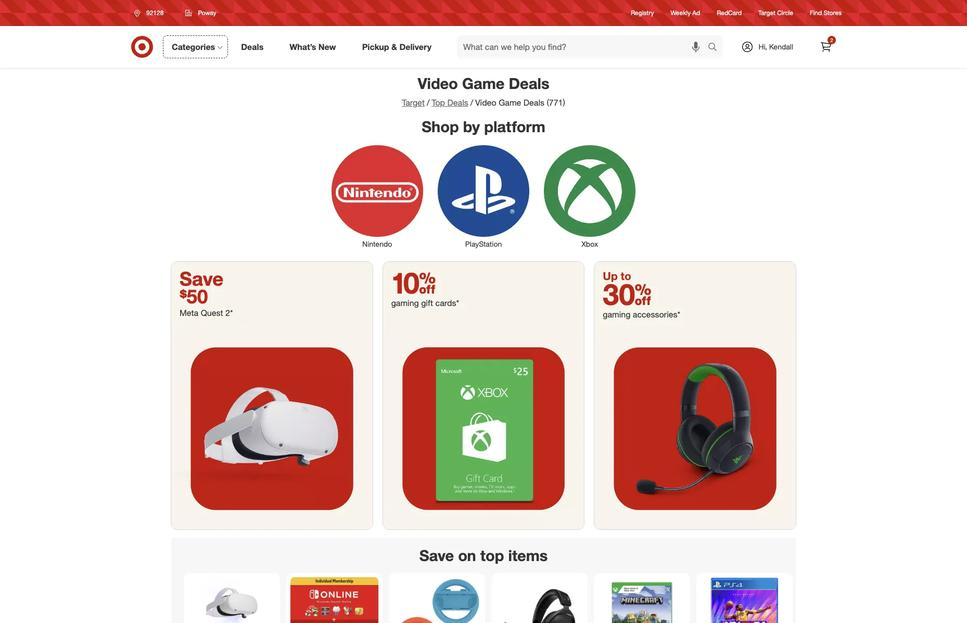 Task type: vqa. For each thing, say whether or not it's contained in the screenshot.
Hi, at the right top of page
yes



Task type: describe. For each thing, give the bounding box(es) containing it.
registry link
[[631, 9, 654, 17]]

stores
[[824, 9, 842, 17]]

92128
[[146, 9, 164, 17]]

hyperx stinger 2 wired gaming headset for xbox series x|s/xbox one/playstation 4/5/nintendo switch/pc - black image
[[496, 578, 584, 623]]

shop by platform
[[422, 117, 546, 136]]

playstation link
[[431, 143, 537, 250]]

gaming accessories*
[[603, 309, 681, 320]]

xbox link
[[537, 143, 643, 250]]

meta quest 2: advanced all-in-one virtual reality headset - 128gb image
[[188, 578, 276, 623]]

target inside video game deals target / top deals / video game deals (771)
[[402, 97, 425, 108]]

target circle link
[[759, 9, 794, 17]]

&
[[392, 41, 397, 52]]

(771)
[[547, 97, 565, 108]]

weekly ad link
[[671, 9, 701, 17]]

deals up (771)
[[509, 74, 550, 93]]

10 gaming gift cards*
[[391, 265, 459, 308]]

search
[[703, 42, 728, 53]]

30
[[603, 277, 652, 312]]

carousel region
[[171, 538, 796, 623]]

redcard link
[[717, 9, 742, 17]]

save on top items
[[420, 546, 548, 565]]

nintendo
[[362, 240, 392, 249]]

minecraft game with 3,500 minecoins bundle - xbox series xxbox one image
[[598, 578, 686, 623]]

delivery
[[400, 41, 432, 52]]

top
[[432, 97, 445, 108]]

poway
[[198, 9, 216, 17]]

gaming inside 10 gaming gift cards*
[[391, 298, 419, 308]]

cards*
[[436, 298, 459, 308]]

nintendo link
[[324, 143, 431, 250]]

pickup
[[362, 41, 389, 52]]

target link
[[402, 97, 425, 108]]

10
[[391, 265, 436, 301]]

what's new link
[[281, 35, 349, 58]]

weekly
[[671, 9, 691, 17]]

to
[[621, 269, 632, 283]]

0 vertical spatial video
[[418, 74, 458, 93]]

on
[[458, 546, 476, 565]]

2
[[831, 37, 834, 43]]

What can we help you find? suggestions appear below search field
[[457, 35, 711, 58]]

pickup & delivery link
[[353, 35, 445, 58]]

ad
[[693, 9, 701, 17]]

top
[[481, 546, 504, 565]]

shop
[[422, 117, 459, 136]]

categories
[[172, 41, 215, 52]]

platform
[[484, 117, 546, 136]]

1 vertical spatial game
[[499, 97, 521, 108]]

items
[[509, 546, 548, 565]]

save for save on top items
[[420, 546, 454, 565]]

nba 2k24 kobe bryant edition  - playstation 4 image
[[701, 578, 789, 623]]



Task type: locate. For each thing, give the bounding box(es) containing it.
pickup & delivery
[[362, 41, 432, 52]]

find stores link
[[810, 9, 842, 17]]

2 link
[[815, 35, 838, 58]]

0 vertical spatial save
[[180, 267, 224, 291]]

categories link
[[163, 35, 228, 58]]

deals
[[241, 41, 264, 52], [509, 74, 550, 93], [448, 97, 469, 108], [524, 97, 545, 108]]

deals link
[[232, 35, 277, 58]]

1 horizontal spatial target
[[759, 9, 776, 17]]

video game deals target / top deals / video game deals (771)
[[402, 74, 565, 108]]

save
[[180, 267, 224, 291], [420, 546, 454, 565]]

new
[[319, 41, 336, 52]]

gaming
[[391, 298, 419, 308], [603, 309, 631, 320]]

game up top deals link
[[462, 74, 505, 93]]

search button
[[703, 35, 728, 60]]

video up shop by platform
[[475, 97, 497, 108]]

1 vertical spatial target
[[402, 97, 425, 108]]

poway button
[[179, 4, 223, 22]]

$50
[[180, 285, 208, 308]]

2*
[[225, 308, 233, 318]]

0 horizontal spatial gaming
[[391, 298, 419, 308]]

gamefitz nintendo switch 2 piece joy-con steering wheel grip set in red and blue image
[[393, 578, 481, 623]]

video
[[418, 74, 458, 93], [475, 97, 497, 108]]

deals right top
[[448, 97, 469, 108]]

game up platform
[[499, 97, 521, 108]]

1 vertical spatial save
[[420, 546, 454, 565]]

1 / from the left
[[427, 97, 430, 108]]

1 vertical spatial video
[[475, 97, 497, 108]]

0 horizontal spatial video
[[418, 74, 458, 93]]

/
[[427, 97, 430, 108], [471, 97, 473, 108]]

accessories*
[[633, 309, 681, 320]]

weekly ad
[[671, 9, 701, 17]]

up
[[603, 269, 618, 283]]

0 horizontal spatial target
[[402, 97, 425, 108]]

1 horizontal spatial video
[[475, 97, 497, 108]]

gaming left 'gift'
[[391, 298, 419, 308]]

save left on
[[420, 546, 454, 565]]

0 horizontal spatial /
[[427, 97, 430, 108]]

video up top
[[418, 74, 458, 93]]

registry
[[631, 9, 654, 17]]

find stores
[[810, 9, 842, 17]]

/ right top deals link
[[471, 97, 473, 108]]

xbox
[[582, 240, 599, 249]]

0 horizontal spatial save
[[180, 267, 224, 291]]

kendall
[[770, 42, 794, 51]]

2 / from the left
[[471, 97, 473, 108]]

top deals link
[[432, 97, 469, 108]]

nintendo switch online 12-month individual membership expansion pack (digital) image
[[291, 578, 379, 623]]

1 horizontal spatial save
[[420, 546, 454, 565]]

save inside carousel region
[[420, 546, 454, 565]]

1 vertical spatial gaming
[[603, 309, 631, 320]]

redcard
[[717, 9, 742, 17]]

up to
[[603, 269, 632, 283]]

92128 button
[[128, 4, 175, 22]]

what's
[[290, 41, 316, 52]]

deals left (771)
[[524, 97, 545, 108]]

1 horizontal spatial gaming
[[603, 309, 631, 320]]

target left top
[[402, 97, 425, 108]]

find
[[810, 9, 822, 17]]

hi, kendall
[[759, 42, 794, 51]]

circle
[[778, 9, 794, 17]]

0 vertical spatial game
[[462, 74, 505, 93]]

meta
[[180, 308, 199, 318]]

quest
[[201, 308, 223, 318]]

target circle
[[759, 9, 794, 17]]

target
[[759, 9, 776, 17], [402, 97, 425, 108]]

by
[[463, 117, 480, 136]]

save up meta quest 2*
[[180, 267, 224, 291]]

0 vertical spatial target
[[759, 9, 776, 17]]

gift
[[421, 298, 433, 308]]

0 vertical spatial gaming
[[391, 298, 419, 308]]

target left circle
[[759, 9, 776, 17]]

game
[[462, 74, 505, 93], [499, 97, 521, 108]]

playstation
[[465, 240, 502, 249]]

deals left what's
[[241, 41, 264, 52]]

what's new
[[290, 41, 336, 52]]

hi,
[[759, 42, 768, 51]]

save for save
[[180, 267, 224, 291]]

meta quest 2*
[[180, 308, 233, 318]]

/ left top
[[427, 97, 430, 108]]

1 horizontal spatial /
[[471, 97, 473, 108]]

gaming down up to
[[603, 309, 631, 320]]



